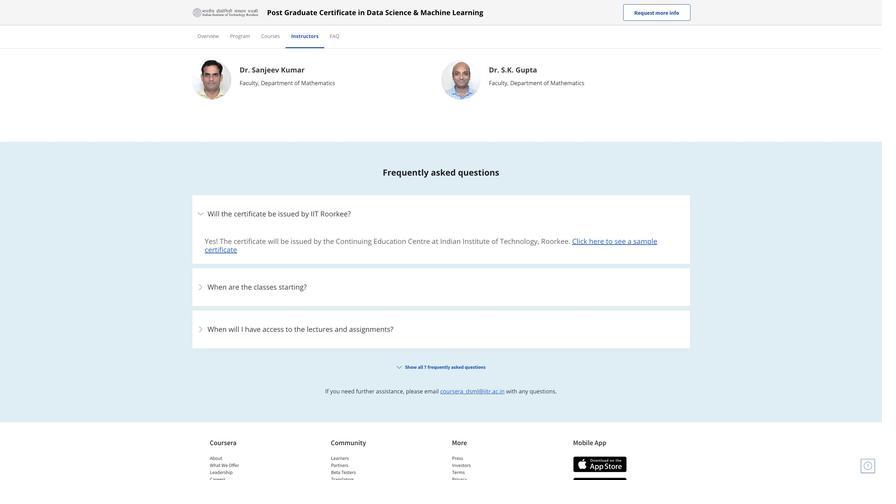 Task type: locate. For each thing, give the bounding box(es) containing it.
1 horizontal spatial to
[[607, 237, 613, 246]]

2 chevron right image from the top
[[197, 326, 205, 334]]

frequently
[[383, 167, 429, 178]]

0 vertical spatial chevron right image
[[197, 283, 205, 292]]

yes!
[[205, 237, 218, 246]]

data right in at the top left
[[367, 8, 384, 17]]

instructors link
[[291, 33, 319, 39]]

of for dr. gaurav dixit
[[280, 17, 286, 25]]

if
[[326, 388, 329, 396]]

continuing
[[336, 237, 372, 246]]

click
[[573, 237, 588, 246]]

the
[[220, 237, 232, 246]]

3 list from the left
[[452, 455, 512, 481]]

of
[[280, 17, 286, 25], [544, 17, 550, 25], [295, 79, 300, 87], [544, 79, 550, 87], [492, 237, 499, 246]]

help center image
[[865, 462, 873, 471]]

list item
[[192, 195, 691, 269], [192, 353, 691, 392], [192, 395, 691, 434], [192, 437, 691, 476], [210, 477, 270, 481], [331, 477, 391, 481], [452, 477, 512, 481], [192, 480, 691, 481]]

1 vertical spatial to
[[286, 325, 293, 335]]

when left are
[[208, 283, 227, 292]]

dr. left sanjeev
[[240, 65, 250, 75]]

dr. left gaurav
[[240, 3, 250, 13]]

gaurav
[[252, 3, 278, 13]]

1 horizontal spatial &
[[414, 8, 419, 17]]

technology,
[[501, 237, 540, 246]]

here
[[590, 237, 605, 246]]

beta
[[331, 470, 341, 476]]

1 list from the left
[[210, 455, 270, 481]]

when will i have access to the lectures and assignments?
[[208, 325, 396, 335]]

dr. aditi gangopadhyay image
[[441, 0, 481, 38]]

by down iit at the top of page
[[314, 237, 322, 246]]

centre
[[408, 237, 431, 246]]

post
[[267, 8, 283, 17]]

to right access
[[286, 325, 293, 335]]

& left machine
[[414, 8, 419, 17]]

classes
[[254, 283, 277, 292]]

about what we offer leadership
[[210, 456, 239, 476]]

collapsed list
[[192, 195, 691, 481]]

issued inside will the certificate be issued by iit roorkee? dropdown button
[[278, 209, 300, 219]]

chevron right image
[[197, 283, 205, 292], [197, 326, 205, 334], [197, 410, 205, 419]]

0 vertical spatial science
[[386, 8, 412, 17]]

certificate menu element
[[192, 25, 691, 48]]

data
[[367, 8, 384, 17], [299, 17, 312, 25]]

roorkee?
[[321, 209, 351, 219]]

0 vertical spatial data
[[367, 8, 384, 17]]

program
[[230, 33, 250, 39]]

a
[[628, 237, 632, 246]]

to left see
[[607, 237, 613, 246]]

when left i on the bottom of the page
[[208, 325, 227, 335]]

courses link
[[262, 33, 280, 39]]

& right ai in the top of the page
[[294, 17, 298, 25]]

0 horizontal spatial &
[[294, 17, 298, 25]]

dr. s.k. gupta image
[[441, 60, 481, 100]]

faculty, for dr. s.k. gupta
[[489, 79, 509, 87]]

instructors
[[291, 33, 319, 39]]

1 chevron right image from the top
[[197, 283, 205, 292]]

1 vertical spatial chevron right image
[[197, 326, 205, 334]]

of for dr. s.k. gupta
[[544, 79, 550, 87]]

1 horizontal spatial be
[[281, 237, 289, 246]]

will the certificate be issued by iit roorkee?
[[208, 209, 351, 219]]

2 list from the left
[[331, 455, 391, 481]]

need
[[342, 388, 355, 396]]

about link
[[210, 456, 222, 462]]

the right are
[[241, 283, 252, 292]]

0 vertical spatial issued
[[278, 209, 300, 219]]

issued
[[278, 209, 300, 219], [291, 237, 312, 246]]

education
[[374, 237, 407, 246]]

0 horizontal spatial will
[[229, 325, 240, 335]]

list containing press
[[452, 455, 512, 481]]

0 horizontal spatial be
[[268, 209, 277, 219]]

1 horizontal spatial list
[[331, 455, 391, 481]]

2 vertical spatial chevron right image
[[197, 410, 205, 419]]

mathematics for dr. s.k. gupta
[[551, 79, 585, 87]]

3 chevron right image from the top
[[197, 410, 205, 419]]

1 vertical spatial data
[[299, 17, 312, 25]]

beta testers link
[[331, 470, 356, 476]]

certificate inside will the certificate be issued by iit roorkee? dropdown button
[[234, 209, 266, 219]]

partners link
[[331, 463, 349, 469]]

2 horizontal spatial list
[[452, 455, 512, 481]]

1 horizontal spatial data
[[367, 8, 384, 17]]

issued down iit at the top of page
[[291, 237, 312, 246]]

partners
[[331, 463, 349, 469]]

chevron right image inside when will i have access to the lectures and assignments? 'dropdown button'
[[197, 326, 205, 334]]

0 vertical spatial asked
[[431, 167, 456, 178]]

0 vertical spatial by
[[301, 209, 309, 219]]

faculty, department of mathematics for dr. sanjeev kumar
[[240, 79, 335, 87]]

faculty, department of mathematics
[[489, 17, 585, 25], [240, 79, 335, 87], [489, 79, 585, 87]]

investors link
[[452, 463, 471, 469]]

0 horizontal spatial list
[[210, 455, 270, 481]]

list item containing will the certificate be issued by iit roorkee?
[[192, 195, 691, 269]]

dr. for dr. sanjeev kumar
[[240, 65, 250, 75]]

1 vertical spatial &
[[294, 17, 298, 25]]

terms
[[452, 470, 465, 476]]

science
[[386, 8, 412, 17], [313, 17, 333, 25]]

assistance,
[[376, 388, 405, 396]]

show
[[405, 364, 417, 371]]

2 when from the top
[[208, 325, 227, 335]]

0 vertical spatial to
[[607, 237, 613, 246]]

questions inside show all 7 frequently asked questions dropdown button
[[465, 364, 486, 371]]

list containing learners
[[331, 455, 391, 481]]

will down will the certificate be issued by iit roorkee?
[[268, 237, 279, 246]]

the left the continuing
[[324, 237, 334, 246]]

roorkee.
[[542, 237, 571, 246]]

sanjeev
[[252, 65, 279, 75]]

dr. left s.k.
[[489, 65, 500, 75]]

faculty, department of mathematics for dr. s.k. gupta
[[489, 79, 585, 87]]

kumar
[[281, 65, 305, 75]]

dr. sanjeev kumar image
[[192, 60, 231, 100]]

be
[[268, 209, 277, 219], [281, 237, 289, 246]]

will left i on the bottom of the page
[[229, 325, 240, 335]]

0 vertical spatial when
[[208, 283, 227, 292]]

when will i have access to the lectures and assignments? button
[[197, 315, 686, 345]]

with
[[507, 388, 518, 396]]

click here to see a sample certificate link
[[205, 237, 658, 255]]

s.k.
[[502, 65, 514, 75]]

dr. sanjeev kumar
[[240, 65, 305, 75]]

the right will
[[221, 209, 232, 219]]

learners
[[331, 456, 349, 462]]

asked
[[431, 167, 456, 178], [452, 364, 464, 371]]

1 vertical spatial when
[[208, 325, 227, 335]]

1 when from the top
[[208, 283, 227, 292]]

certificate inside click here to see a sample certificate
[[205, 245, 237, 255]]

1 vertical spatial science
[[313, 17, 333, 25]]

further
[[356, 388, 375, 396]]

of for dr. sanjeev kumar
[[295, 79, 300, 87]]

1 vertical spatial questions
[[465, 364, 486, 371]]

1 vertical spatial be
[[281, 237, 289, 246]]

graduate
[[285, 8, 318, 17]]

questions.
[[530, 388, 557, 396]]

&
[[414, 8, 419, 17], [294, 17, 298, 25]]

1 horizontal spatial by
[[314, 237, 322, 246]]

to
[[607, 237, 613, 246], [286, 325, 293, 335]]

when
[[208, 283, 227, 292], [208, 325, 227, 335]]

dr. for dr. gaurav dixit
[[240, 3, 250, 13]]

by
[[301, 209, 309, 219], [314, 237, 322, 246]]

faq link
[[330, 33, 340, 39]]

questions
[[458, 167, 500, 178], [465, 364, 486, 371]]

0 horizontal spatial science
[[313, 17, 333, 25]]

lectures
[[307, 325, 333, 335]]

list for more
[[452, 455, 512, 481]]

0 horizontal spatial by
[[301, 209, 309, 219]]

1 vertical spatial will
[[229, 325, 240, 335]]

1 vertical spatial asked
[[452, 364, 464, 371]]

0 horizontal spatial to
[[286, 325, 293, 335]]

chevron right image inside when are the classes starting? 'dropdown button'
[[197, 283, 205, 292]]

0 horizontal spatial data
[[299, 17, 312, 25]]

issued left iit at the top of page
[[278, 209, 300, 219]]

chevron right image
[[197, 210, 205, 219]]

mobile app
[[574, 439, 607, 448]]

dr. for dr. s.k. gupta
[[489, 65, 500, 75]]

0 vertical spatial be
[[268, 209, 277, 219]]

1 horizontal spatial will
[[268, 237, 279, 246]]

see
[[615, 237, 626, 246]]

chevron right image for when will i have access to the lectures and assignments?
[[197, 326, 205, 334]]

be inside dropdown button
[[268, 209, 277, 219]]

faculty, for dr. sanjeev kumar
[[240, 79, 260, 87]]

department
[[511, 17, 543, 25], [261, 79, 293, 87], [511, 79, 543, 87]]

department for dr. s.k. gupta
[[511, 79, 543, 87]]

list
[[210, 455, 270, 481], [331, 455, 391, 481], [452, 455, 512, 481]]

get it on google play image
[[574, 478, 627, 481]]

list containing about
[[210, 455, 270, 481]]

and
[[335, 325, 348, 335]]

by left iit at the top of page
[[301, 209, 309, 219]]

data down graduate
[[299, 17, 312, 25]]

if you need further assistance, please email coursera_dsml@iitr.ac.in with any questions.
[[326, 388, 557, 396]]

learners link
[[331, 456, 349, 462]]

0 vertical spatial will
[[268, 237, 279, 246]]

certificate
[[234, 209, 266, 219], [234, 237, 266, 246], [205, 245, 237, 255]]

coursera_dsml@iitr.ac.in
[[441, 388, 505, 396]]



Task type: vqa. For each thing, say whether or not it's contained in the screenshot.


Task type: describe. For each thing, give the bounding box(es) containing it.
show all 7 frequently asked questions
[[405, 364, 486, 371]]

press
[[452, 456, 463, 462]]

faculty, center of ai & data science
[[240, 17, 333, 25]]

what we offer link
[[210, 463, 239, 469]]

dr. gaurav dixit
[[240, 3, 296, 13]]

the inside dropdown button
[[221, 209, 232, 219]]

when are the classes starting? button
[[197, 273, 686, 302]]

offer
[[229, 463, 239, 469]]

have
[[245, 325, 261, 335]]

sample
[[634, 237, 658, 246]]

machine
[[421, 8, 451, 17]]

1 vertical spatial by
[[314, 237, 322, 246]]

leadership link
[[210, 470, 233, 476]]

request more info button
[[624, 4, 691, 21]]

info
[[670, 9, 680, 16]]

when for when will i have access to the lectures and assignments?
[[208, 325, 227, 335]]

will
[[208, 209, 220, 219]]

you
[[330, 388, 340, 396]]

in
[[358, 8, 365, 17]]

email
[[425, 388, 439, 396]]

dixit
[[279, 3, 296, 13]]

will the certificate be issued by iit roorkee? button
[[197, 200, 686, 229]]

we
[[222, 463, 228, 469]]

leadership
[[210, 470, 233, 476]]

overview
[[198, 33, 219, 39]]

ai
[[287, 17, 292, 25]]

1 horizontal spatial science
[[386, 8, 412, 17]]

learners partners beta testers
[[331, 456, 356, 476]]

learning
[[453, 8, 484, 17]]

list for coursera
[[210, 455, 270, 481]]

chevron right image for when are the classes starting?
[[197, 283, 205, 292]]

certificate for will
[[234, 237, 266, 246]]

certificate for be
[[234, 209, 266, 219]]

mathematics for dr. sanjeev kumar
[[301, 79, 335, 87]]

0 vertical spatial questions
[[458, 167, 500, 178]]

community
[[331, 439, 366, 448]]

more
[[656, 9, 669, 16]]

testers
[[341, 470, 356, 476]]

more
[[452, 439, 468, 448]]

post graduate certificate in data science & machine learning
[[267, 8, 484, 17]]

7
[[424, 364, 427, 371]]

center
[[261, 17, 279, 25]]

gupta
[[516, 65, 538, 75]]

list for community
[[331, 455, 391, 481]]

dr. s.k. gupta
[[489, 65, 538, 75]]

request
[[635, 9, 655, 16]]

are
[[229, 283, 240, 292]]

indian institute of technology, roorkee image
[[192, 7, 259, 18]]

courses
[[262, 33, 280, 39]]

dr. gaurav dixit image
[[192, 0, 231, 38]]

when are the classes starting? list item
[[192, 268, 691, 307]]

request more info
[[635, 9, 680, 16]]

starting?
[[279, 283, 307, 292]]

yes! the certificate will be issued by the continuing education centre at indian institute of technology, roorkee.
[[205, 237, 573, 246]]

institute
[[463, 237, 490, 246]]

to inside click here to see a sample certificate
[[607, 237, 613, 246]]

faculty, for dr. gaurav dixit
[[240, 17, 260, 25]]

download on the app store image
[[574, 457, 627, 473]]

iit
[[311, 209, 319, 219]]

of inside list item
[[492, 237, 499, 246]]

access
[[263, 325, 284, 335]]

1 vertical spatial issued
[[291, 237, 312, 246]]

press investors terms
[[452, 456, 471, 476]]

the left lectures
[[295, 325, 305, 335]]

all
[[418, 364, 424, 371]]

coursera_dsml@iitr.ac.in link
[[441, 388, 505, 396]]

press link
[[452, 456, 463, 462]]

asked inside dropdown button
[[452, 364, 464, 371]]

indian
[[441, 237, 461, 246]]

about
[[210, 456, 222, 462]]

when are the classes starting?
[[208, 283, 307, 292]]

frequently
[[428, 364, 451, 371]]

when will i have access to the lectures and assignments? list item
[[192, 311, 691, 349]]

certificate
[[320, 8, 357, 17]]

what
[[210, 463, 221, 469]]

please
[[406, 388, 423, 396]]

terms link
[[452, 470, 465, 476]]

overview link
[[198, 33, 219, 39]]

will inside when will i have access to the lectures and assignments? 'dropdown button'
[[229, 325, 240, 335]]

show all 7 frequently asked questions button
[[394, 361, 489, 374]]

by inside dropdown button
[[301, 209, 309, 219]]

when for when are the classes starting?
[[208, 283, 227, 292]]

department for dr. sanjeev kumar
[[261, 79, 293, 87]]

will inside list item
[[268, 237, 279, 246]]

click here to see a sample certificate
[[205, 237, 658, 255]]

i
[[241, 325, 243, 335]]

0 vertical spatial &
[[414, 8, 419, 17]]

to inside when will i have access to the lectures and assignments? 'dropdown button'
[[286, 325, 293, 335]]

frequently asked questions
[[383, 167, 500, 178]]

investors
[[452, 463, 471, 469]]

at
[[432, 237, 439, 246]]



